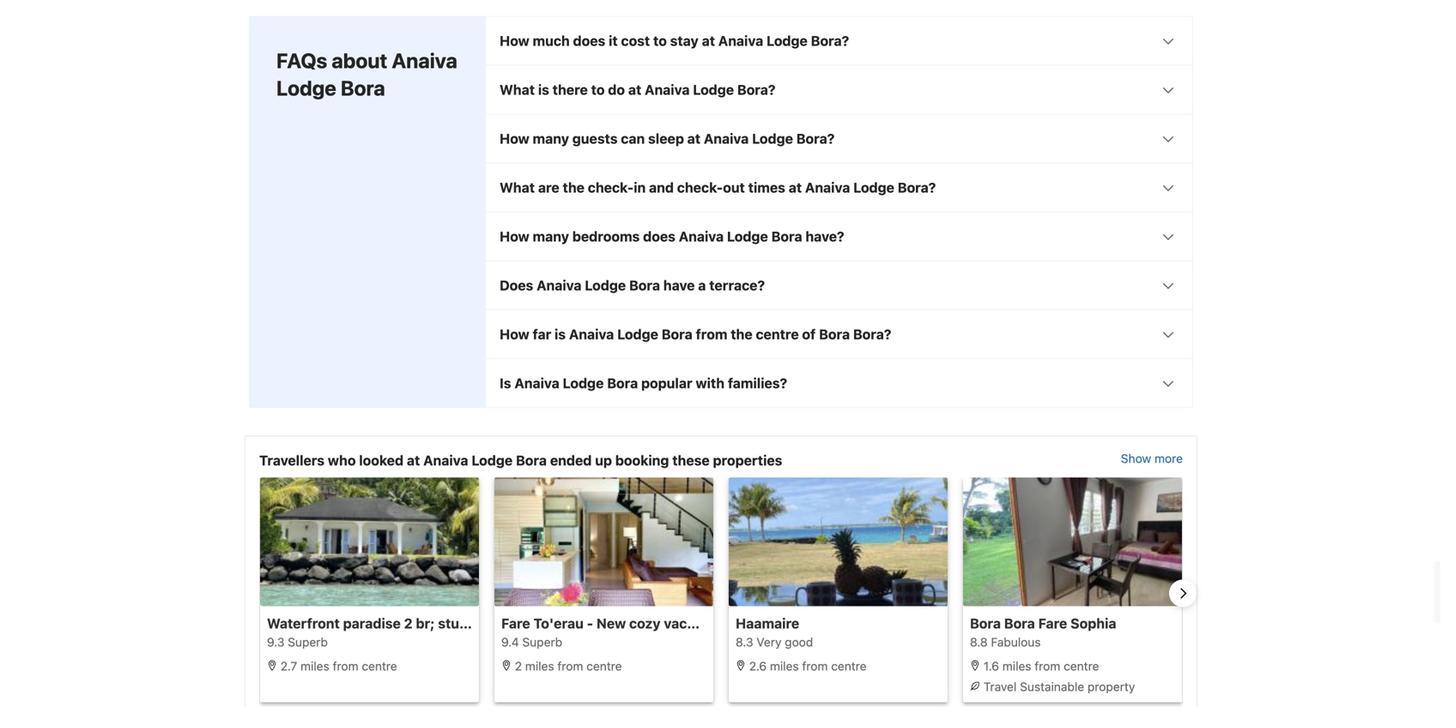 Task type: locate. For each thing, give the bounding box(es) containing it.
bora
[[341, 76, 385, 100], [771, 228, 802, 245], [629, 277, 660, 293], [662, 326, 693, 342], [819, 326, 850, 342], [607, 375, 638, 391], [516, 452, 547, 469], [784, 615, 815, 632], [818, 615, 849, 632], [970, 615, 1001, 632], [1004, 615, 1035, 632]]

check- right and
[[677, 179, 723, 196]]

0 horizontal spatial does
[[573, 32, 605, 49]]

0 horizontal spatial fare
[[501, 615, 530, 632]]

anaiva inside 'how many guests can sleep at anaiva lodge bora?' "dropdown button"
[[704, 130, 749, 147]]

anaiva up the out
[[704, 130, 749, 147]]

0 vertical spatial many
[[533, 130, 569, 147]]

anaiva inside "how much does it cost to stay at anaiva lodge bora?" dropdown button
[[718, 32, 763, 49]]

sustainable
[[1020, 680, 1084, 694]]

anaiva up have?
[[805, 179, 850, 196]]

miles right 1.6
[[1002, 659, 1031, 673]]

1 vertical spatial does
[[643, 228, 676, 245]]

lodge inside faqs about anaiva lodge bora
[[276, 76, 336, 100]]

anaiva
[[718, 32, 763, 49], [392, 48, 457, 72], [645, 81, 690, 98], [704, 130, 749, 147], [805, 179, 850, 196], [679, 228, 724, 245], [537, 277, 582, 293], [569, 326, 614, 342], [514, 375, 559, 391], [423, 452, 468, 469]]

how for how many guests can sleep at anaiva lodge bora?
[[500, 130, 529, 147]]

from down the good
[[802, 659, 828, 673]]

fare to'erau - new cozy vacation home on bora bora 9.4 superb
[[501, 615, 849, 649]]

lodge inside does anaiva lodge bora have a terrace? dropdown button
[[585, 277, 626, 293]]

out
[[723, 179, 745, 196]]

much
[[533, 32, 570, 49]]

3 miles from the left
[[770, 659, 799, 673]]

what left there at top
[[500, 81, 535, 98]]

1 how from the top
[[500, 32, 529, 49]]

1 vertical spatial what
[[500, 179, 535, 196]]

stay
[[670, 32, 699, 49]]

what is there to do at anaiva lodge bora? button
[[486, 66, 1192, 114]]

travellers who looked at anaiva lodge bora ended up booking these properties
[[259, 452, 782, 469]]

how left far
[[500, 326, 529, 342]]

2 left br;
[[404, 615, 413, 632]]

0 vertical spatial does
[[573, 32, 605, 49]]

anaiva right does
[[537, 277, 582, 293]]

4 how from the top
[[500, 326, 529, 342]]

does anaiva lodge bora have a terrace?
[[500, 277, 765, 293]]

fare up 9.4 superb
[[501, 615, 530, 632]]

2.7 miles from centre
[[277, 659, 397, 673]]

at right looked
[[407, 452, 420, 469]]

what inside dropdown button
[[500, 81, 535, 98]]

1 horizontal spatial fare
[[1038, 615, 1067, 632]]

br;
[[416, 615, 435, 632]]

anaiva right stay
[[718, 32, 763, 49]]

at right do
[[628, 81, 641, 98]]

to left do
[[591, 81, 605, 98]]

0 vertical spatial 2
[[404, 615, 413, 632]]

at right stay
[[702, 32, 715, 49]]

2 how from the top
[[500, 130, 529, 147]]

at right times
[[789, 179, 802, 196]]

guests
[[572, 130, 618, 147]]

1 vertical spatial is
[[555, 326, 566, 342]]

lodge down is
[[472, 452, 513, 469]]

lodge up terrace?
[[727, 228, 768, 245]]

miles for paradise
[[300, 659, 329, 673]]

waterfront
[[267, 615, 340, 632]]

property
[[1088, 680, 1135, 694]]

how inside dropdown button
[[500, 326, 529, 342]]

miles down 9.4 superb
[[525, 659, 554, 673]]

is anaiva lodge bora popular with families? button
[[486, 359, 1192, 407]]

anaiva up how many guests can sleep at anaiva lodge bora?
[[645, 81, 690, 98]]

sunsets
[[500, 615, 552, 632]]

3 how from the top
[[500, 228, 529, 245]]

2 inside waterfront paradise 2 br; stunning sunsets 9.3 superb
[[404, 615, 413, 632]]

check- up bedrooms
[[588, 179, 634, 196]]

to left stay
[[653, 32, 667, 49]]

2 many from the top
[[533, 228, 569, 245]]

0 horizontal spatial the
[[563, 179, 585, 196]]

0 vertical spatial is
[[538, 81, 549, 98]]

2 miles from the left
[[525, 659, 554, 673]]

what for what is there to do at anaiva lodge bora?
[[500, 81, 535, 98]]

many for bedrooms
[[533, 228, 569, 245]]

anaiva right about
[[392, 48, 457, 72]]

at
[[702, 32, 715, 49], [628, 81, 641, 98], [687, 130, 701, 147], [789, 179, 802, 196], [407, 452, 420, 469]]

is right far
[[555, 326, 566, 342]]

to inside "how much does it cost to stay at anaiva lodge bora?" dropdown button
[[653, 32, 667, 49]]

how far is anaiva lodge bora from the centre of bora bora? button
[[486, 310, 1192, 358]]

miles right "2.7"
[[300, 659, 329, 673]]

anaiva right far
[[569, 326, 614, 342]]

is
[[538, 81, 549, 98], [555, 326, 566, 342]]

0 vertical spatial the
[[563, 179, 585, 196]]

what for what are the check-in and check-out times at anaiva lodge bora?
[[500, 179, 535, 196]]

lodge
[[767, 32, 808, 49], [276, 76, 336, 100], [693, 81, 734, 98], [752, 130, 793, 147], [853, 179, 894, 196], [727, 228, 768, 245], [585, 277, 626, 293], [617, 326, 658, 342], [563, 375, 604, 391], [472, 452, 513, 469]]

fare inside the bora bora fare sophia 8.8 fabulous
[[1038, 615, 1067, 632]]

lodge down does anaiva lodge bora have a terrace?
[[617, 326, 658, 342]]

at right sleep
[[687, 130, 701, 147]]

what
[[500, 81, 535, 98], [500, 179, 535, 196]]

check-
[[588, 179, 634, 196], [677, 179, 723, 196]]

bora? inside 'dropdown button'
[[898, 179, 936, 196]]

anaiva up a
[[679, 228, 724, 245]]

1 what from the top
[[500, 81, 535, 98]]

1 horizontal spatial to
[[653, 32, 667, 49]]

1 vertical spatial many
[[533, 228, 569, 245]]

does left it
[[573, 32, 605, 49]]

bora?
[[811, 32, 849, 49], [737, 81, 776, 98], [796, 130, 835, 147], [898, 179, 936, 196], [853, 326, 891, 342]]

it
[[609, 32, 618, 49]]

how much does it cost to stay at anaiva lodge bora?
[[500, 32, 849, 49]]

lodge inside what is there to do at anaiva lodge bora? dropdown button
[[693, 81, 734, 98]]

with
[[696, 375, 725, 391]]

does down and
[[643, 228, 676, 245]]

what inside 'dropdown button'
[[500, 179, 535, 196]]

miles
[[300, 659, 329, 673], [525, 659, 554, 673], [770, 659, 799, 673], [1002, 659, 1031, 673]]

bora? inside dropdown button
[[811, 32, 849, 49]]

of
[[802, 326, 816, 342]]

anaiva inside what are the check-in and check-out times at anaiva lodge bora? 'dropdown button'
[[805, 179, 850, 196]]

1 fare from the left
[[501, 615, 530, 632]]

good
[[785, 635, 813, 649]]

many inside dropdown button
[[533, 228, 569, 245]]

1 horizontal spatial does
[[643, 228, 676, 245]]

what left are on the top left of page
[[500, 179, 535, 196]]

many down are on the top left of page
[[533, 228, 569, 245]]

0 vertical spatial to
[[653, 32, 667, 49]]

from
[[696, 326, 727, 342], [333, 659, 358, 673], [557, 659, 583, 673], [802, 659, 828, 673], [1035, 659, 1060, 673]]

how inside dropdown button
[[500, 228, 529, 245]]

bedrooms
[[572, 228, 640, 245]]

2 miles from centre
[[512, 659, 622, 673]]

are
[[538, 179, 559, 196]]

fare
[[501, 615, 530, 632], [1038, 615, 1067, 632]]

what are the check-in and check-out times at anaiva lodge bora?
[[500, 179, 936, 196]]

from down paradise
[[333, 659, 358, 673]]

waterfront paradise 2 br; stunning sunsets 9.3 superb
[[267, 615, 552, 649]]

how for how much does it cost to stay at anaiva lodge bora?
[[500, 32, 529, 49]]

1 horizontal spatial the
[[731, 326, 753, 342]]

haamaire 8.3 very good
[[736, 615, 813, 649]]

the right are on the top left of page
[[563, 179, 585, 196]]

how left 'guests'
[[500, 130, 529, 147]]

0 horizontal spatial 2
[[404, 615, 413, 632]]

region containing waterfront paradise 2 br; stunning sunsets
[[246, 478, 1197, 707]]

cost
[[621, 32, 650, 49]]

1 horizontal spatial check-
[[677, 179, 723, 196]]

there
[[553, 81, 588, 98]]

anaiva right is
[[514, 375, 559, 391]]

how inside "dropdown button"
[[500, 130, 529, 147]]

from down to'erau
[[557, 659, 583, 673]]

1 vertical spatial the
[[731, 326, 753, 342]]

lodge down faqs
[[276, 76, 336, 100]]

faqs
[[276, 48, 327, 72]]

how many guests can sleep at anaiva lodge bora?
[[500, 130, 835, 147]]

is left there at top
[[538, 81, 549, 98]]

1 vertical spatial 2
[[515, 659, 522, 673]]

booking
[[615, 452, 669, 469]]

on
[[764, 615, 781, 632]]

cozy
[[629, 615, 661, 632]]

fare left sophia
[[1038, 615, 1067, 632]]

0 vertical spatial what
[[500, 81, 535, 98]]

2 fare from the left
[[1038, 615, 1067, 632]]

is anaiva lodge bora popular with families?
[[500, 375, 787, 391]]

1 vertical spatial to
[[591, 81, 605, 98]]

lodge up the how many bedrooms does anaiva lodge bora have? dropdown button
[[853, 179, 894, 196]]

2 what from the top
[[500, 179, 535, 196]]

0 horizontal spatial to
[[591, 81, 605, 98]]

anaiva inside is anaiva lodge bora popular with families? dropdown button
[[514, 375, 559, 391]]

8.8 fabulous
[[970, 635, 1041, 649]]

the
[[563, 179, 585, 196], [731, 326, 753, 342]]

is
[[500, 375, 511, 391]]

0 horizontal spatial check-
[[588, 179, 634, 196]]

1 miles from the left
[[300, 659, 329, 673]]

centre inside dropdown button
[[756, 326, 799, 342]]

at inside 'dropdown button'
[[789, 179, 802, 196]]

from up with
[[696, 326, 727, 342]]

1 check- from the left
[[588, 179, 634, 196]]

does
[[573, 32, 605, 49], [643, 228, 676, 245]]

anaiva inside what is there to do at anaiva lodge bora? dropdown button
[[645, 81, 690, 98]]

how left much
[[500, 32, 529, 49]]

2 down 9.4 superb
[[515, 659, 522, 673]]

vacation
[[664, 615, 721, 632]]

lodge up times
[[752, 130, 793, 147]]

sleep
[[648, 130, 684, 147]]

1 many from the top
[[533, 130, 569, 147]]

lodge down bedrooms
[[585, 277, 626, 293]]

lodge up what is there to do at anaiva lodge bora? dropdown button
[[767, 32, 808, 49]]

centre
[[756, 326, 799, 342], [362, 659, 397, 673], [587, 659, 622, 673], [831, 659, 867, 673], [1064, 659, 1099, 673]]

1.6
[[984, 659, 999, 673]]

the down terrace?
[[731, 326, 753, 342]]

how up does
[[500, 228, 529, 245]]

many inside "dropdown button"
[[533, 130, 569, 147]]

lodge inside what are the check-in and check-out times at anaiva lodge bora? 'dropdown button'
[[853, 179, 894, 196]]

bora? inside "dropdown button"
[[796, 130, 835, 147]]

region
[[246, 478, 1197, 707]]

miles right 2.6
[[770, 659, 799, 673]]

how
[[500, 32, 529, 49], [500, 130, 529, 147], [500, 228, 529, 245], [500, 326, 529, 342]]

to
[[653, 32, 667, 49], [591, 81, 605, 98]]

many left 'guests'
[[533, 130, 569, 147]]

many
[[533, 130, 569, 147], [533, 228, 569, 245]]

lodge right is
[[563, 375, 604, 391]]

how inside dropdown button
[[500, 32, 529, 49]]

anaiva right looked
[[423, 452, 468, 469]]

lodge inside how far is anaiva lodge bora from the centre of bora bora? dropdown button
[[617, 326, 658, 342]]

1 horizontal spatial is
[[555, 326, 566, 342]]

0 horizontal spatial is
[[538, 81, 549, 98]]

how far is anaiva lodge bora from the centre of bora bora?
[[500, 326, 891, 342]]

the inside dropdown button
[[731, 326, 753, 342]]

lodge down stay
[[693, 81, 734, 98]]



Task type: vqa. For each thing, say whether or not it's contained in the screenshot.
· inside the New York to San Juan 19 Nov - 26 Nov · Round trip
no



Task type: describe. For each thing, give the bounding box(es) containing it.
bora inside dropdown button
[[771, 228, 802, 245]]

is inside what is there to do at anaiva lodge bora? dropdown button
[[538, 81, 549, 98]]

in
[[634, 179, 646, 196]]

up
[[595, 452, 612, 469]]

home
[[724, 615, 761, 632]]

anaiva inside the how many bedrooms does anaiva lodge bora have? dropdown button
[[679, 228, 724, 245]]

at inside "dropdown button"
[[687, 130, 701, 147]]

bora bora fare sophia 8.8 fabulous
[[970, 615, 1116, 649]]

ended
[[550, 452, 592, 469]]

is inside how far is anaiva lodge bora from the centre of bora bora? dropdown button
[[555, 326, 566, 342]]

what are the check-in and check-out times at anaiva lodge bora? button
[[486, 163, 1192, 211]]

faqs about anaiva lodge bora
[[276, 48, 457, 100]]

travel
[[984, 680, 1017, 694]]

fare inside fare to'erau - new cozy vacation home on bora bora 9.4 superb
[[501, 615, 530, 632]]

families?
[[728, 375, 787, 391]]

does inside dropdown button
[[643, 228, 676, 245]]

does anaiva lodge bora have a terrace? button
[[486, 261, 1192, 309]]

can
[[621, 130, 645, 147]]

to'erau
[[534, 615, 584, 632]]

centre for fare to'erau - new cozy vacation home on bora bora
[[587, 659, 622, 673]]

at inside dropdown button
[[628, 81, 641, 98]]

who
[[328, 452, 356, 469]]

more
[[1155, 451, 1183, 466]]

these
[[672, 452, 710, 469]]

times
[[748, 179, 785, 196]]

4 miles from the left
[[1002, 659, 1031, 673]]

-
[[587, 615, 593, 632]]

from for waterfront paradise 2 br; stunning sunsets
[[333, 659, 358, 673]]

to inside what is there to do at anaiva lodge bora? dropdown button
[[591, 81, 605, 98]]

from for haamaire
[[802, 659, 828, 673]]

and
[[649, 179, 674, 196]]

what is there to do at anaiva lodge bora?
[[500, 81, 776, 98]]

accordion control element
[[485, 16, 1193, 408]]

a
[[698, 277, 706, 293]]

sophia
[[1071, 615, 1116, 632]]

how many bedrooms does anaiva lodge bora have?
[[500, 228, 844, 245]]

lodge inside the how many bedrooms does anaiva lodge bora have? dropdown button
[[727, 228, 768, 245]]

the inside 'dropdown button'
[[563, 179, 585, 196]]

show
[[1121, 451, 1151, 466]]

2.6 miles from centre
[[746, 659, 867, 673]]

anaiva inside does anaiva lodge bora have a terrace? dropdown button
[[537, 277, 582, 293]]

at inside dropdown button
[[702, 32, 715, 49]]

how many guests can sleep at anaiva lodge bora? button
[[486, 114, 1192, 163]]

2 check- from the left
[[677, 179, 723, 196]]

how for how far is anaiva lodge bora from the centre of bora bora?
[[500, 326, 529, 342]]

haamaire
[[736, 615, 799, 632]]

2.6
[[749, 659, 767, 673]]

travel sustainable property
[[980, 680, 1135, 694]]

show more
[[1121, 451, 1183, 466]]

anaiva inside faqs about anaiva lodge bora
[[392, 48, 457, 72]]

paradise
[[343, 615, 401, 632]]

properties
[[713, 452, 782, 469]]

how for how many bedrooms does anaiva lodge bora have?
[[500, 228, 529, 245]]

how much does it cost to stay at anaiva lodge bora? button
[[486, 17, 1192, 65]]

does inside dropdown button
[[573, 32, 605, 49]]

about
[[332, 48, 387, 72]]

centre for waterfront paradise 2 br; stunning sunsets
[[362, 659, 397, 673]]

lodge inside "how much does it cost to stay at anaiva lodge bora?" dropdown button
[[767, 32, 808, 49]]

8.3 very
[[736, 635, 782, 649]]

new
[[597, 615, 626, 632]]

9.3 superb
[[267, 635, 328, 649]]

from inside how far is anaiva lodge bora from the centre of bora bora? dropdown button
[[696, 326, 727, 342]]

many for guests
[[533, 130, 569, 147]]

stunning
[[438, 615, 497, 632]]

popular
[[641, 375, 692, 391]]

from for fare to'erau - new cozy vacation home on bora bora
[[557, 659, 583, 673]]

travellers
[[259, 452, 325, 469]]

lodge inside 'how many guests can sleep at anaiva lodge bora?' "dropdown button"
[[752, 130, 793, 147]]

do
[[608, 81, 625, 98]]

centre for haamaire
[[831, 659, 867, 673]]

does
[[500, 277, 533, 293]]

lodge inside is anaiva lodge bora popular with families? dropdown button
[[563, 375, 604, 391]]

miles for to'erau
[[525, 659, 554, 673]]

terrace?
[[709, 277, 765, 293]]

from up "sustainable"
[[1035, 659, 1060, 673]]

1.6 miles from centre
[[980, 659, 1099, 673]]

show more link
[[1121, 450, 1183, 471]]

how many bedrooms does anaiva lodge bora have? button
[[486, 212, 1192, 260]]

9.4 superb
[[501, 635, 562, 649]]

bora inside faqs about anaiva lodge bora
[[341, 76, 385, 100]]

looked
[[359, 452, 404, 469]]

2.7
[[281, 659, 297, 673]]

1 horizontal spatial 2
[[515, 659, 522, 673]]

anaiva inside how far is anaiva lodge bora from the centre of bora bora? dropdown button
[[569, 326, 614, 342]]

have
[[663, 277, 695, 293]]

have?
[[806, 228, 844, 245]]

far
[[533, 326, 551, 342]]

miles for 8.3 very
[[770, 659, 799, 673]]



